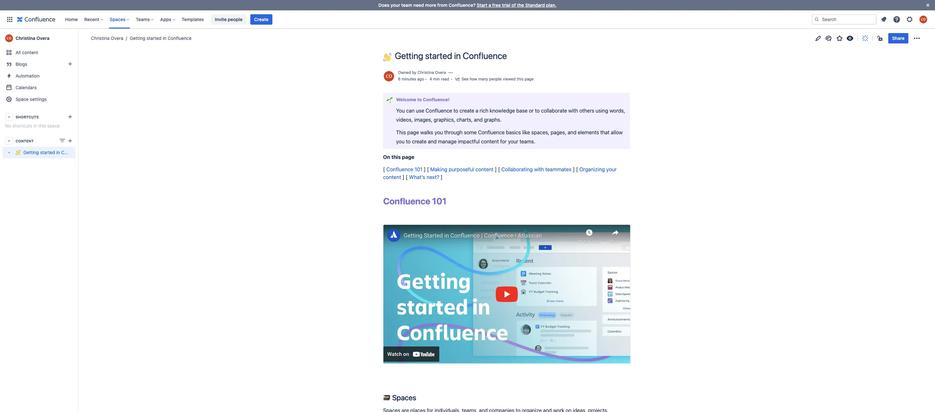 Task type: describe. For each thing, give the bounding box(es) containing it.
recent button
[[82, 14, 106, 25]]

collapse sidebar image
[[71, 32, 85, 45]]

[ up what's next? "link"
[[427, 167, 429, 173]]

collaborating
[[502, 167, 533, 173]]

organizing your content
[[383, 167, 618, 180]]

teams button
[[134, 14, 156, 25]]

people inside button
[[228, 16, 243, 22]]

help icon image
[[893, 15, 901, 23]]

create inside the you can use confluence to create a rich knowledge base or to collaborate with others using words, videos, images, graphics, charts, and graphs.
[[460, 108, 475, 114]]

using
[[596, 108, 609, 114]]

stop watching image
[[847, 34, 854, 42]]

Search field
[[812, 14, 877, 25]]

2 horizontal spatial christina
[[418, 70, 434, 75]]

more actions image
[[914, 34, 921, 42]]

2 christina overa from the left
[[91, 35, 123, 41]]

confluence down the "on this page"
[[387, 167, 414, 173]]

] right teammates
[[573, 167, 575, 173]]

started inside space element
[[40, 150, 55, 155]]

see
[[462, 77, 469, 81]]

this page walks you through some confluence basics like spaces, pages, and elements that allow you to create and manage impactful content for your teams.
[[396, 130, 624, 144]]

🗃️
[[383, 394, 391, 403]]

] [ what's next? ]
[[401, 175, 443, 180]]

1 vertical spatial you
[[396, 139, 405, 144]]

more
[[425, 2, 436, 8]]

start
[[477, 2, 488, 8]]

welcome to confluence!
[[396, 97, 450, 102]]

does
[[379, 2, 390, 8]]

apps button
[[158, 14, 178, 25]]

your profile and preferences image
[[920, 15, 928, 23]]

welcome
[[396, 97, 416, 102]]

purposeful
[[449, 167, 474, 173]]

how
[[470, 77, 477, 81]]

to inside this page walks you through some confluence basics like spaces, pages, and elements that allow you to create and manage impactful content for your teams.
[[406, 139, 411, 144]]

invite
[[215, 16, 227, 22]]

getting inside space element
[[23, 150, 39, 155]]

knowledge
[[490, 108, 515, 114]]

minutes
[[402, 77, 416, 81]]

your inside this page walks you through some confluence basics like spaces, pages, and elements that allow you to create and manage impactful content for your teams.
[[508, 139, 519, 144]]

teammates
[[546, 167, 572, 173]]

videos,
[[396, 117, 413, 123]]

shortcuts button
[[3, 111, 75, 123]]

content right purposeful
[[476, 167, 494, 173]]

recent
[[84, 16, 99, 22]]

confluence!
[[423, 97, 450, 102]]

space element
[[0, 29, 85, 413]]

2 horizontal spatial getting started in confluence
[[395, 50, 507, 61]]

0 horizontal spatial with
[[534, 167, 544, 173]]

1 horizontal spatial getting started in confluence link
[[123, 35, 192, 42]]

[ left organizing
[[576, 167, 578, 173]]

0 vertical spatial 101
[[415, 167, 423, 173]]

templates link
[[180, 14, 206, 25]]

settings icon image
[[906, 15, 914, 23]]

1 horizontal spatial copy image
[[449, 97, 454, 102]]

shortcuts
[[16, 115, 39, 119]]

does your team need more from confluence? start a free trial of the standard plan.
[[379, 2, 557, 8]]

teams.
[[520, 139, 536, 144]]

[ down on
[[383, 167, 385, 173]]

or
[[529, 108, 534, 114]]

read
[[441, 77, 449, 81]]

min
[[433, 77, 440, 81]]

star image
[[836, 34, 844, 42]]

0 horizontal spatial copy image
[[416, 394, 424, 402]]

shortcuts
[[12, 123, 32, 129]]

images,
[[414, 117, 433, 123]]

this inside see how many people viewed this page button
[[517, 77, 524, 81]]

ago
[[418, 77, 424, 81]]

1 vertical spatial 101
[[432, 196, 447, 207]]

teams
[[136, 16, 150, 22]]

some
[[464, 130, 477, 136]]

4
[[430, 77, 432, 81]]

base
[[517, 108, 528, 114]]

create inside this page walks you through some confluence basics like spaces, pages, and elements that allow you to create and manage impactful content for your teams.
[[412, 139, 427, 144]]

walks
[[421, 130, 433, 136]]

rich
[[480, 108, 489, 114]]

2 horizontal spatial christina overa link
[[418, 70, 446, 75]]

] left collaborating
[[495, 167, 497, 173]]

content inside this page walks you through some confluence basics like spaces, pages, and elements that allow you to create and manage impactful content for your teams.
[[481, 139, 499, 144]]

no
[[5, 123, 11, 129]]

1 horizontal spatial you
[[435, 130, 443, 136]]

notification icon image
[[880, 15, 888, 23]]

that
[[601, 130, 610, 136]]

of
[[512, 2, 516, 8]]

pages,
[[551, 130, 567, 136]]

banner containing home
[[0, 10, 936, 29]]

change view image
[[58, 137, 66, 145]]

to right or
[[535, 108, 540, 114]]

need
[[414, 2, 424, 8]]

invite people
[[215, 16, 243, 22]]

1 horizontal spatial getting started in confluence
[[130, 35, 192, 41]]

space
[[47, 123, 60, 129]]

6
[[398, 77, 401, 81]]

christina overa image
[[384, 71, 394, 82]]

all content
[[16, 50, 38, 55]]

making
[[431, 167, 448, 173]]

overa inside space element
[[36, 35, 49, 41]]

confluence down apps popup button
[[168, 35, 192, 41]]

you can use confluence to create a rich knowledge base or to collaborate with others using words, videos, images, graphics, charts, and graphs.
[[396, 108, 627, 123]]

0 vertical spatial getting
[[130, 35, 145, 41]]

confluence up many at the top right of the page
[[463, 50, 507, 61]]

see how many people viewed this page
[[462, 77, 534, 81]]

copy image
[[446, 198, 454, 205]]

standard
[[526, 2, 545, 8]]

charts,
[[457, 117, 473, 123]]

like
[[523, 130, 530, 136]]

automation
[[16, 73, 40, 79]]

no shortcuts in this space
[[5, 123, 60, 129]]

0 horizontal spatial christina overa link
[[3, 32, 75, 45]]

confluence inside the you can use confluence to create a rich knowledge base or to collaborate with others using words, videos, images, graphics, charts, and graphs.
[[426, 108, 452, 114]]

confluence down what's
[[383, 196, 431, 207]]

confluence 101 link
[[387, 167, 423, 173]]

many
[[479, 77, 488, 81]]

trial
[[502, 2, 511, 8]]

to up charts, on the top of page
[[454, 108, 458, 114]]

elements
[[578, 130, 599, 136]]

by
[[412, 70, 417, 75]]

1 horizontal spatial christina overa link
[[91, 35, 123, 42]]

words,
[[610, 108, 626, 114]]

1 vertical spatial and
[[568, 130, 577, 136]]

confluence inside this page walks you through some confluence basics like spaces, pages, and elements that allow you to create and manage impactful content for your teams.
[[478, 130, 505, 136]]

search image
[[815, 17, 820, 22]]

] down making
[[441, 175, 443, 180]]

from
[[438, 2, 448, 8]]

through
[[445, 130, 463, 136]]

organizing
[[580, 167, 605, 173]]

share button
[[889, 33, 909, 44]]



Task type: locate. For each thing, give the bounding box(es) containing it.
create
[[254, 16, 269, 22]]

2 vertical spatial and
[[428, 139, 437, 144]]

1 horizontal spatial christina
[[91, 35, 110, 41]]

your inside organizing your content
[[607, 167, 617, 173]]

0 vertical spatial create
[[460, 108, 475, 114]]

edit this page image
[[815, 34, 823, 42]]

confluence down graphs.
[[478, 130, 505, 136]]

you down this
[[396, 139, 405, 144]]

101
[[415, 167, 423, 173], [432, 196, 447, 207]]

1 vertical spatial copy image
[[416, 394, 424, 402]]

0 vertical spatial copy image
[[449, 97, 454, 102]]

[ left collaborating
[[498, 167, 500, 173]]

on this page
[[383, 154, 415, 160]]

1 vertical spatial getting started in confluence
[[395, 50, 507, 61]]

getting down the teams
[[130, 35, 145, 41]]

getting up owned
[[395, 50, 424, 61]]

started up the manage page ownership "image"
[[425, 50, 452, 61]]

space
[[16, 96, 29, 102]]

0 vertical spatial page
[[525, 77, 534, 81]]

to down this
[[406, 139, 411, 144]]

use
[[416, 108, 424, 114]]

create up charts, on the top of page
[[460, 108, 475, 114]]

graphics,
[[434, 117, 455, 123]]

2 horizontal spatial your
[[607, 167, 617, 173]]

overa down the spaces popup button on the left top of page
[[111, 35, 123, 41]]

can
[[406, 108, 415, 114]]

started down content dropdown button
[[40, 150, 55, 155]]

1 vertical spatial this
[[38, 123, 46, 129]]

manage page ownership image
[[448, 70, 453, 75]]

this down shortcuts dropdown button
[[38, 123, 46, 129]]

your down 'basics'
[[508, 139, 519, 144]]

and
[[474, 117, 483, 123], [568, 130, 577, 136], [428, 139, 437, 144]]

0 vertical spatial and
[[474, 117, 483, 123]]

spaces right recent dropdown button at top
[[110, 16, 126, 22]]

getting started in confluence link down apps
[[123, 35, 192, 42]]

getting started in confluence inside space element
[[23, 150, 85, 155]]

2 horizontal spatial getting
[[395, 50, 424, 61]]

0 horizontal spatial you
[[396, 139, 405, 144]]

christina down recent dropdown button at top
[[91, 35, 110, 41]]

templates
[[182, 16, 204, 22]]

1 horizontal spatial create
[[460, 108, 475, 114]]

:wave: image
[[383, 53, 392, 61]]

1 horizontal spatial with
[[569, 108, 578, 114]]

create a page image
[[66, 137, 74, 145]]

blogs
[[16, 61, 27, 67]]

christina up all content
[[16, 35, 35, 41]]

home link
[[63, 14, 80, 25]]

and down rich
[[474, 117, 483, 123]]

christina inside space element
[[16, 35, 35, 41]]

what's
[[409, 175, 426, 180]]

1 horizontal spatial getting
[[130, 35, 145, 41]]

others
[[580, 108, 595, 114]]

1 horizontal spatial christina overa
[[91, 35, 123, 41]]

see how many people viewed this page button
[[455, 76, 534, 82]]

page inside see how many people viewed this page button
[[525, 77, 534, 81]]

0 horizontal spatial spaces
[[110, 16, 126, 22]]

create a blog image
[[66, 60, 74, 68]]

page right this
[[408, 130, 419, 136]]

1 vertical spatial people
[[490, 77, 502, 81]]

1 vertical spatial page
[[408, 130, 419, 136]]

page up confluence 101 link
[[402, 154, 415, 160]]

copy image
[[449, 97, 454, 102], [416, 394, 424, 402]]

this inside space element
[[38, 123, 46, 129]]

0 horizontal spatial getting started in confluence
[[23, 150, 85, 155]]

0 horizontal spatial started
[[40, 150, 55, 155]]

2 horizontal spatial started
[[425, 50, 452, 61]]

for
[[501, 139, 507, 144]]

spaces right 🗃️
[[392, 394, 416, 403]]

getting started in confluence up the manage page ownership "image"
[[395, 50, 507, 61]]

close image
[[925, 1, 932, 9]]

0 horizontal spatial getting
[[23, 150, 39, 155]]

content
[[16, 139, 34, 143]]

0 horizontal spatial overa
[[36, 35, 49, 41]]

a left free
[[489, 2, 491, 8]]

add shortcut image
[[66, 113, 74, 121]]

confluence
[[168, 35, 192, 41], [463, 50, 507, 61], [426, 108, 452, 114], [478, 130, 505, 136], [61, 150, 85, 155], [387, 167, 414, 173], [383, 196, 431, 207]]

this
[[517, 77, 524, 81], [38, 123, 46, 129], [392, 154, 401, 160]]

with inside the you can use confluence to create a rich knowledge base or to collaborate with others using words, videos, images, graphics, charts, and graphs.
[[569, 108, 578, 114]]

and right pages,
[[568, 130, 577, 136]]

plan.
[[546, 2, 557, 8]]

free
[[493, 2, 501, 8]]

basics
[[506, 130, 521, 136]]

101 down next?
[[432, 196, 447, 207]]

page
[[525, 77, 534, 81], [408, 130, 419, 136], [402, 154, 415, 160]]

getting started in confluence link down change view icon
[[3, 147, 85, 159]]

graphs.
[[484, 117, 502, 123]]

1 horizontal spatial spaces
[[392, 394, 416, 403]]

your
[[391, 2, 400, 8], [508, 139, 519, 144], [607, 167, 617, 173]]

christina overa link down the spaces popup button on the left top of page
[[91, 35, 123, 42]]

you
[[435, 130, 443, 136], [396, 139, 405, 144]]

0 vertical spatial started
[[147, 35, 162, 41]]

0 vertical spatial people
[[228, 16, 243, 22]]

:wave: image
[[383, 53, 392, 61]]

content right all
[[22, 50, 38, 55]]

calendars link
[[3, 82, 75, 94]]

automation link
[[3, 70, 75, 82]]

2 horizontal spatial this
[[517, 77, 524, 81]]

0 horizontal spatial create
[[412, 139, 427, 144]]

owned by christina overa
[[398, 70, 446, 75]]

0 horizontal spatial christina overa
[[16, 35, 49, 41]]

a inside the you can use confluence to create a rich knowledge base or to collaborate with others using words, videos, images, graphics, charts, and graphs.
[[476, 108, 479, 114]]

[ confluence 101 ] [ making purposeful content ] [ collaborating with teammates ] [
[[383, 167, 580, 173]]

people right invite
[[228, 16, 243, 22]]

with
[[569, 108, 578, 114], [534, 167, 544, 173]]

page inside this page walks you through some confluence basics like spaces, pages, and elements that allow you to create and manage impactful content for your teams.
[[408, 130, 419, 136]]

collaborate
[[541, 108, 567, 114]]

started
[[147, 35, 162, 41], [425, 50, 452, 61], [40, 150, 55, 155]]

2 vertical spatial started
[[40, 150, 55, 155]]

0 vertical spatial a
[[489, 2, 491, 8]]

christina overa
[[16, 35, 49, 41], [91, 35, 123, 41]]

getting down content
[[23, 150, 39, 155]]

1 horizontal spatial this
[[392, 154, 401, 160]]

home
[[65, 16, 78, 22]]

0 vertical spatial this
[[517, 77, 524, 81]]

christina overa link up 4
[[418, 70, 446, 75]]

global element
[[4, 10, 811, 28]]

confluence image
[[17, 15, 55, 23], [17, 15, 55, 23]]

manage
[[438, 139, 457, 144]]

1 horizontal spatial started
[[147, 35, 162, 41]]

appswitcher icon image
[[6, 15, 14, 23]]

to
[[418, 97, 422, 102], [454, 108, 458, 114], [535, 108, 540, 114], [406, 139, 411, 144]]

space settings
[[16, 96, 47, 102]]

confluence up graphics,
[[426, 108, 452, 114]]

0 vertical spatial getting started in confluence link
[[123, 35, 192, 42]]

content down confluence 101 link
[[383, 175, 401, 180]]

0 horizontal spatial a
[[476, 108, 479, 114]]

1 vertical spatial getting
[[395, 50, 424, 61]]

a
[[489, 2, 491, 8], [476, 108, 479, 114]]

0 vertical spatial your
[[391, 2, 400, 8]]

spaces inside popup button
[[110, 16, 126, 22]]

with left teammates
[[534, 167, 544, 173]]

next?
[[427, 175, 440, 180]]

space settings link
[[3, 94, 75, 105]]

create down 'walks'
[[412, 139, 427, 144]]

2 vertical spatial getting started in confluence
[[23, 150, 85, 155]]

0 vertical spatial with
[[569, 108, 578, 114]]

this
[[396, 130, 406, 136]]

christina overa inside space element
[[16, 35, 49, 41]]

content inside organizing your content
[[383, 175, 401, 180]]

confluence 101
[[383, 196, 447, 207]]

apps
[[160, 16, 171, 22]]

1 vertical spatial with
[[534, 167, 544, 173]]

banner
[[0, 10, 936, 29]]

1 vertical spatial create
[[412, 139, 427, 144]]

] up what's next? "link"
[[424, 167, 426, 173]]

your left team
[[391, 2, 400, 8]]

1 horizontal spatial and
[[474, 117, 483, 123]]

0 horizontal spatial your
[[391, 2, 400, 8]]

christina up 4
[[418, 70, 434, 75]]

owned
[[398, 70, 411, 75]]

spaces button
[[108, 14, 132, 25]]

getting started in confluence link
[[123, 35, 192, 42], [3, 147, 85, 159]]

getting started in confluence down change view icon
[[23, 150, 85, 155]]

spaces,
[[532, 130, 550, 136]]

0 vertical spatial getting started in confluence
[[130, 35, 192, 41]]

6 minutes ago
[[398, 77, 424, 81]]

people inside button
[[490, 77, 502, 81]]

1 vertical spatial spaces
[[392, 394, 416, 403]]

with left the others
[[569, 108, 578, 114]]

christina overa up all content
[[16, 35, 49, 41]]

1 vertical spatial started
[[425, 50, 452, 61]]

getting started in confluence down apps
[[130, 35, 192, 41]]

this right on
[[392, 154, 401, 160]]

christina overa link up all content link
[[3, 32, 75, 45]]

allow
[[611, 130, 623, 136]]

0 horizontal spatial people
[[228, 16, 243, 22]]

this right viewed
[[517, 77, 524, 81]]

you right 'walks'
[[435, 130, 443, 136]]

101 up what's
[[415, 167, 423, 173]]

0 horizontal spatial 101
[[415, 167, 423, 173]]

🌱
[[387, 97, 393, 103]]

1 horizontal spatial 101
[[432, 196, 447, 207]]

confluence inside space element
[[61, 150, 85, 155]]

1 horizontal spatial overa
[[111, 35, 123, 41]]

2 vertical spatial this
[[392, 154, 401, 160]]

overa up 4 min read
[[435, 70, 446, 75]]

your right organizing
[[607, 167, 617, 173]]

0 vertical spatial you
[[435, 130, 443, 136]]

page right viewed
[[525, 77, 534, 81]]

content button
[[3, 135, 75, 147]]

christina overa down the spaces popup button on the left top of page
[[91, 35, 123, 41]]

overa up all content link
[[36, 35, 49, 41]]

2 horizontal spatial overa
[[435, 70, 446, 75]]

calendars
[[16, 85, 37, 90]]

0 vertical spatial spaces
[[110, 16, 126, 22]]

1 vertical spatial your
[[508, 139, 519, 144]]

all content link
[[3, 47, 75, 58]]

🗃️ spaces
[[383, 394, 416, 403]]

]
[[424, 167, 426, 173], [495, 167, 497, 173], [573, 167, 575, 173], [403, 175, 405, 180], [441, 175, 443, 180]]

1 horizontal spatial a
[[489, 2, 491, 8]]

and inside the you can use confluence to create a rich knowledge base or to collaborate with others using words, videos, images, graphics, charts, and graphs.
[[474, 117, 483, 123]]

started down teams dropdown button
[[147, 35, 162, 41]]

[ down confluence 101 link
[[406, 175, 408, 180]]

1 christina overa from the left
[[16, 35, 49, 41]]

2 vertical spatial getting
[[23, 150, 39, 155]]

spaces
[[110, 16, 126, 22], [392, 394, 416, 403]]

content
[[22, 50, 38, 55], [481, 139, 499, 144], [476, 167, 494, 173], [383, 175, 401, 180]]

a left rich
[[476, 108, 479, 114]]

no restrictions image
[[877, 34, 885, 42]]

confluence down the create a page image
[[61, 150, 85, 155]]

content inside all content link
[[22, 50, 38, 55]]

1 horizontal spatial people
[[490, 77, 502, 81]]

christina overa link
[[3, 32, 75, 45], [91, 35, 123, 42], [418, 70, 446, 75]]

share
[[893, 35, 905, 41]]

0 horizontal spatial and
[[428, 139, 437, 144]]

what's next? link
[[409, 175, 440, 180]]

viewed
[[503, 77, 516, 81]]

2 horizontal spatial and
[[568, 130, 577, 136]]

to up use in the left of the page
[[418, 97, 422, 102]]

1 vertical spatial getting started in confluence link
[[3, 147, 85, 159]]

your for organizing
[[607, 167, 617, 173]]

0 horizontal spatial getting started in confluence link
[[3, 147, 85, 159]]

create link
[[250, 14, 273, 25]]

2 vertical spatial page
[[402, 154, 415, 160]]

you
[[396, 108, 405, 114]]

1 horizontal spatial your
[[508, 139, 519, 144]]

the
[[517, 2, 524, 8]]

making purposeful content link
[[431, 167, 494, 173]]

and down 'walks'
[[428, 139, 437, 144]]

impactful
[[458, 139, 480, 144]]

0 horizontal spatial christina
[[16, 35, 35, 41]]

0 horizontal spatial this
[[38, 123, 46, 129]]

1 vertical spatial a
[[476, 108, 479, 114]]

[
[[383, 167, 385, 173], [427, 167, 429, 173], [498, 167, 500, 173], [576, 167, 578, 173], [406, 175, 408, 180]]

people right many at the top right of the page
[[490, 77, 502, 81]]

] down confluence 101 link
[[403, 175, 405, 180]]

your for does
[[391, 2, 400, 8]]

content left for
[[481, 139, 499, 144]]

quick summary image
[[862, 34, 870, 42]]

2 vertical spatial your
[[607, 167, 617, 173]]



Task type: vqa. For each thing, say whether or not it's contained in the screenshot.
content in the Organizing your content
yes



